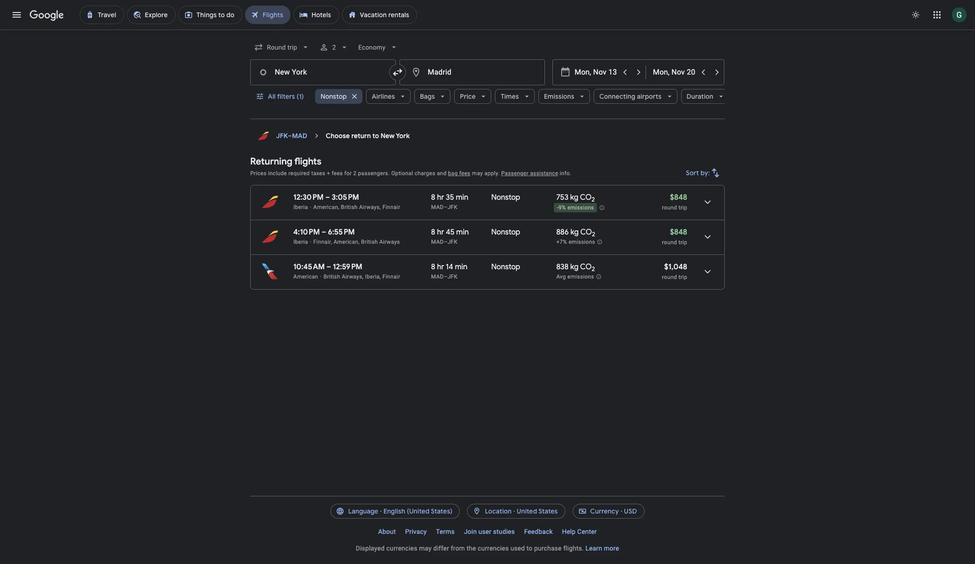 Task type: describe. For each thing, give the bounding box(es) containing it.
emissions for 886
[[569, 239, 595, 245]]

about
[[378, 528, 396, 535]]

all filters (1) button
[[250, 85, 311, 108]]

nonstop button
[[315, 85, 363, 108]]

Arrival time: 12:59 PM. text field
[[333, 262, 362, 272]]

all filters (1)
[[268, 92, 304, 101]]

united states
[[517, 507, 558, 516]]

1 horizontal spatial british
[[341, 204, 358, 210]]

848 US dollars text field
[[670, 193, 688, 202]]

none search field containing all filters (1)
[[250, 36, 729, 119]]

bags button
[[415, 85, 451, 108]]

1 currencies from the left
[[387, 545, 418, 552]]

886 kg co 2
[[557, 228, 595, 238]]

+7% emissions
[[557, 239, 595, 245]]

– left 12:59 pm
[[327, 262, 331, 272]]

emissions for 838
[[568, 274, 594, 280]]

nonstop for 8 hr 35 min
[[492, 193, 520, 202]]

nonstop for 8 hr 45 min
[[492, 228, 520, 237]]

purchase
[[534, 545, 562, 552]]

35
[[446, 193, 454, 202]]

to inside returning flights main content
[[373, 132, 379, 140]]

connecting airports
[[600, 92, 662, 101]]

 image for 12:30 pm
[[310, 204, 312, 210]]

flight details. leaves adolfo suárez madrid–barajas airport at 4:10 pm on monday, november 20 and arrives at john f. kennedy international airport at 6:55 pm on monday, november 20. image
[[697, 226, 719, 248]]

flight details. leaves adolfo suárez madrid–barajas airport at 10:45 am on monday, november 20 and arrives at john f. kennedy international airport at 12:59 pm on monday, november 20. image
[[697, 261, 719, 283]]

prices
[[250, 170, 267, 177]]

mad for 10:45 am – 12:59 pm
[[431, 274, 444, 280]]

help center link
[[558, 524, 602, 539]]

flights
[[295, 156, 322, 167]]

bags
[[420, 92, 435, 101]]

nonstop inside popup button
[[321, 92, 347, 101]]

returning
[[250, 156, 293, 167]]

main menu image
[[11, 9, 22, 20]]

nonstop flight. element for 8 hr 35 min
[[492, 193, 520, 204]]

total duration 8 hr 35 min. element
[[431, 193, 492, 204]]

all
[[268, 92, 276, 101]]

2 fees from the left
[[459, 170, 471, 177]]

about link
[[374, 524, 401, 539]]

1 vertical spatial american,
[[334, 239, 360, 245]]

Return text field
[[653, 60, 696, 85]]

min for 8 hr 35 min
[[456, 193, 469, 202]]

join user studies link
[[460, 524, 520, 539]]

required
[[288, 170, 310, 177]]

assistance
[[530, 170, 558, 177]]

(1)
[[297, 92, 304, 101]]

airports
[[637, 92, 662, 101]]

$848 round trip for 753
[[662, 193, 688, 211]]

times button
[[495, 85, 535, 108]]

1 vertical spatial british
[[361, 239, 378, 245]]

round for 886
[[662, 239, 677, 246]]

help
[[562, 528, 576, 535]]

mad up flights
[[292, 132, 307, 140]]

learn
[[586, 545, 602, 552]]

kg for 886
[[571, 228, 579, 237]]

terms
[[436, 528, 455, 535]]

bag
[[448, 170, 458, 177]]

connecting
[[600, 92, 636, 101]]

nonstop flight. element for 8 hr 45 min
[[492, 228, 520, 238]]

change appearance image
[[905, 4, 927, 26]]

york
[[396, 132, 410, 140]]

flights.
[[564, 545, 584, 552]]

2 inside 2 popup button
[[333, 44, 336, 51]]

passenger assistance button
[[501, 170, 558, 177]]

838
[[557, 262, 569, 272]]

jfk for 4:10 pm – 6:55 pm
[[448, 239, 458, 245]]

returning flights
[[250, 156, 322, 167]]

airways
[[380, 239, 400, 245]]

8 for 8 hr 35 min
[[431, 193, 435, 202]]

-
[[557, 205, 559, 211]]

sort by: button
[[683, 162, 725, 184]]

user
[[479, 528, 492, 535]]

iberia for 12:30 pm – 3:05 pm
[[293, 204, 308, 210]]

trip for 886
[[679, 239, 688, 246]]

min for 8 hr 45 min
[[456, 228, 469, 237]]

join user studies
[[464, 528, 515, 535]]

0 vertical spatial emissions
[[568, 205, 594, 211]]

airlines
[[372, 92, 395, 101]]

– up returning flights
[[288, 132, 292, 140]]

8 hr 45 min mad – jfk
[[431, 228, 469, 245]]

$1,048
[[665, 262, 688, 272]]

2 for 8 hr 35 min
[[592, 196, 595, 204]]

english (united states)
[[384, 507, 453, 516]]

 image for 4:10 pm
[[310, 239, 312, 245]]

Departure time: 10:45 AM. text field
[[293, 262, 325, 272]]

displayed currencies may differ from the currencies used to purchase flights. learn more
[[356, 545, 619, 552]]

jfk for 12:30 pm – 3:05 pm
[[448, 204, 458, 210]]

+
[[327, 170, 330, 177]]

round for 753
[[662, 204, 677, 211]]

4:10 pm
[[293, 228, 320, 237]]

displayed
[[356, 545, 385, 552]]

include
[[268, 170, 287, 177]]

choose return to new york
[[326, 132, 410, 140]]

2 button
[[316, 36, 353, 58]]

filters
[[277, 92, 295, 101]]

iberia,
[[365, 274, 381, 280]]

price
[[460, 92, 476, 101]]

finnair for british airways, iberia, finnair
[[383, 274, 400, 280]]

states)
[[431, 507, 453, 516]]

kg for 753
[[570, 193, 579, 202]]

returning flights main content
[[250, 127, 725, 297]]

12:30 pm – 3:05 pm
[[293, 193, 359, 202]]

sort by:
[[686, 169, 710, 177]]

round for 838
[[662, 274, 677, 280]]

886
[[557, 228, 569, 237]]

the
[[467, 545, 476, 552]]

iberia for 4:10 pm – 6:55 pm
[[293, 239, 308, 245]]

emissions
[[544, 92, 575, 101]]

838 kg co 2
[[557, 262, 595, 273]]

8 for 8 hr 45 min
[[431, 228, 435, 237]]

45
[[446, 228, 455, 237]]

duration
[[687, 92, 714, 101]]

learn more link
[[586, 545, 619, 552]]

$848 round trip for 886
[[662, 228, 688, 246]]

privacy link
[[401, 524, 432, 539]]

swap origin and destination. image
[[392, 67, 403, 78]]

differ
[[433, 545, 449, 552]]

connecting airports button
[[594, 85, 678, 108]]

$848 for 753
[[670, 193, 688, 202]]



Task type: locate. For each thing, give the bounding box(es) containing it.
iberia down departure time: 12:30 pm. text box
[[293, 204, 308, 210]]

finnair up airways
[[383, 204, 400, 210]]

min inside 8 hr 14 min mad – jfk
[[455, 262, 468, 272]]

2 vertical spatial british
[[324, 274, 340, 280]]

None field
[[250, 39, 314, 56], [355, 39, 402, 56], [250, 39, 314, 56], [355, 39, 402, 56]]

help center
[[562, 528, 597, 535]]

+7%
[[557, 239, 567, 245]]

0 vertical spatial iberia
[[293, 204, 308, 210]]

8 inside 8 hr 14 min mad – jfk
[[431, 262, 435, 272]]

min right 14 on the left top
[[455, 262, 468, 272]]

to left new
[[373, 132, 379, 140]]

0 horizontal spatial may
[[419, 545, 432, 552]]

– down 45
[[444, 239, 448, 245]]

848 US dollars text field
[[670, 228, 688, 237]]

1 horizontal spatial to
[[527, 545, 533, 552]]

jfk inside 8 hr 14 min mad – jfk
[[448, 274, 458, 280]]

1 horizontal spatial may
[[472, 170, 483, 177]]

trip inside $1,048 round trip
[[679, 274, 688, 280]]

currencies down join user studies link
[[478, 545, 509, 552]]

2 vertical spatial emissions
[[568, 274, 594, 280]]

passengers.
[[358, 170, 390, 177]]

currencies down 'privacy' link
[[387, 545, 418, 552]]

Arrival time: 3:05 PM. text field
[[332, 193, 359, 202]]

8 inside 8 hr 45 min mad – jfk
[[431, 228, 435, 237]]

emissions down 753 kg co 2
[[568, 205, 594, 211]]

$848 round trip
[[662, 193, 688, 211], [662, 228, 688, 246]]

prices include required taxes + fees for 2 passengers. optional charges and bag fees may apply. passenger assistance
[[250, 170, 558, 177]]

trip for 753
[[679, 204, 688, 211]]

2 vertical spatial kg
[[571, 262, 579, 272]]

1 vertical spatial may
[[419, 545, 432, 552]]

co inside 753 kg co 2
[[580, 193, 592, 202]]

may left apply.
[[472, 170, 483, 177]]

1 horizontal spatial fees
[[459, 170, 471, 177]]

co up +7% emissions
[[581, 228, 592, 237]]

753
[[557, 193, 569, 202]]

1048 US dollars text field
[[665, 262, 688, 272]]

mad for 12:30 pm – 3:05 pm
[[431, 204, 444, 210]]

finnair, american, british airways
[[313, 239, 400, 245]]

american, british airways, finnair
[[313, 204, 400, 210]]

american, down leaves adolfo suárez madrid–barajas airport at 12:30 pm on monday, november 20 and arrives at john f. kennedy international airport at 3:05 pm on monday, november 20. element
[[313, 204, 339, 210]]

charges
[[415, 170, 436, 177]]

sort
[[686, 169, 699, 177]]

airways,
[[359, 204, 381, 210], [342, 274, 364, 280]]

kg up avg emissions
[[571, 262, 579, 272]]

finnair right the iberia,
[[383, 274, 400, 280]]

min for 8 hr 14 min
[[455, 262, 468, 272]]

may left differ
[[419, 545, 432, 552]]

$848 round trip up 848 us dollars text box
[[662, 193, 688, 211]]

co for 886
[[581, 228, 592, 237]]

2 inside 838 kg co 2
[[592, 265, 595, 273]]

kg inside 838 kg co 2
[[571, 262, 579, 272]]

14
[[446, 262, 453, 272]]

0 vertical spatial co
[[580, 193, 592, 202]]

1 vertical spatial min
[[456, 228, 469, 237]]

kg up +7% emissions
[[571, 228, 579, 237]]

-9% emissions
[[557, 205, 594, 211]]

1 vertical spatial airways,
[[342, 274, 364, 280]]

airlines button
[[366, 85, 411, 108]]

 image down 4:10 pm
[[310, 239, 312, 245]]

8 hr 35 min mad – jfk
[[431, 193, 469, 210]]

2  image from the top
[[310, 239, 312, 245]]

leaves adolfo suárez madrid–barajas airport at 4:10 pm on monday, november 20 and arrives at john f. kennedy international airport at 6:55 pm on monday, november 20. element
[[293, 228, 355, 237]]

Arrival time: 6:55 PM. text field
[[328, 228, 355, 237]]

finnair
[[383, 204, 400, 210], [383, 274, 400, 280]]

2 vertical spatial trip
[[679, 274, 688, 280]]

0 vertical spatial may
[[472, 170, 483, 177]]

center
[[578, 528, 597, 535]]

0 vertical spatial british
[[341, 204, 358, 210]]

1 8 from the top
[[431, 193, 435, 202]]

1 vertical spatial $848 round trip
[[662, 228, 688, 246]]

kg
[[570, 193, 579, 202], [571, 228, 579, 237], [571, 262, 579, 272]]

8
[[431, 193, 435, 202], [431, 228, 435, 237], [431, 262, 435, 272]]

9%
[[559, 205, 566, 211]]

hr for 14
[[437, 262, 444, 272]]

1 $848 round trip from the top
[[662, 193, 688, 211]]

co inside 886 kg co 2
[[581, 228, 592, 237]]

(united
[[407, 507, 430, 516]]

2 8 from the top
[[431, 228, 435, 237]]

british left airways
[[361, 239, 378, 245]]

co up avg emissions
[[580, 262, 592, 272]]

0 vertical spatial finnair
[[383, 204, 400, 210]]

emissions button
[[539, 85, 590, 108]]

0 vertical spatial round
[[662, 204, 677, 211]]

2 for 8 hr 14 min
[[592, 265, 595, 273]]

total duration 8 hr 14 min. element
[[431, 262, 492, 273]]

Departure time: 12:30 PM. text field
[[293, 193, 324, 202]]

iberia
[[293, 204, 308, 210], [293, 239, 308, 245]]

8 left '35' in the left top of the page
[[431, 193, 435, 202]]

2 currencies from the left
[[478, 545, 509, 552]]

jfk down 14 on the left top
[[448, 274, 458, 280]]

kg inside 753 kg co 2
[[570, 193, 579, 202]]

1 vertical spatial round
[[662, 239, 677, 246]]

jfk
[[276, 132, 288, 140], [448, 204, 458, 210], [448, 239, 458, 245], [448, 274, 458, 280]]

min
[[456, 193, 469, 202], [456, 228, 469, 237], [455, 262, 468, 272]]

jfk for 10:45 am – 12:59 pm
[[448, 274, 458, 280]]

more
[[604, 545, 619, 552]]

1 trip from the top
[[679, 204, 688, 211]]

finnair,
[[313, 239, 332, 245]]

2 vertical spatial hr
[[437, 262, 444, 272]]

1 vertical spatial kg
[[571, 228, 579, 237]]

2 inside 886 kg co 2
[[592, 231, 595, 238]]

3 nonstop flight. element from the top
[[492, 262, 520, 273]]

2 inside 753 kg co 2
[[592, 196, 595, 204]]

– down '35' in the left top of the page
[[444, 204, 448, 210]]

– up the finnair,
[[322, 228, 326, 237]]

privacy
[[405, 528, 427, 535]]

2 trip from the top
[[679, 239, 688, 246]]

jfk inside 8 hr 45 min mad – jfk
[[448, 239, 458, 245]]

– down 14 on the left top
[[444, 274, 448, 280]]

finnair for american, british airways, finnair
[[383, 204, 400, 210]]

2 finnair from the top
[[383, 274, 400, 280]]

1 vertical spatial finnair
[[383, 274, 400, 280]]

hr inside 8 hr 14 min mad – jfk
[[437, 262, 444, 272]]

jfk down '35' in the left top of the page
[[448, 204, 458, 210]]

0 vertical spatial min
[[456, 193, 469, 202]]

mad down total duration 8 hr 45 min. element
[[431, 239, 444, 245]]

trip for 838
[[679, 274, 688, 280]]

passenger
[[501, 170, 529, 177]]

8 left 45
[[431, 228, 435, 237]]

– left arrival time: 3:05 pm. text box
[[325, 193, 330, 202]]

2 nonstop flight. element from the top
[[492, 228, 520, 238]]

round down 848 us dollars text box
[[662, 239, 677, 246]]

6:55 pm
[[328, 228, 355, 237]]

1 vertical spatial emissions
[[569, 239, 595, 245]]

avg emissions
[[557, 274, 594, 280]]

0 vertical spatial american,
[[313, 204, 339, 210]]

753 kg co 2
[[557, 193, 595, 204]]

– inside 8 hr 45 min mad – jfk
[[444, 239, 448, 245]]

to right used
[[527, 545, 533, 552]]

jfk up returning flights
[[276, 132, 288, 140]]

hr left 45
[[437, 228, 444, 237]]

united
[[517, 507, 537, 516]]

8 left 14 on the left top
[[431, 262, 435, 272]]

airways, down passengers.
[[359, 204, 381, 210]]

times
[[501, 92, 519, 101]]

1 vertical spatial 8
[[431, 228, 435, 237]]

mad inside 8 hr 14 min mad – jfk
[[431, 274, 444, 280]]

$848 round trip up $1,048
[[662, 228, 688, 246]]

co up -9% emissions
[[580, 193, 592, 202]]

emissions down 886 kg co 2
[[569, 239, 595, 245]]

0 vertical spatial $848 round trip
[[662, 193, 688, 211]]

1 $848 from the top
[[670, 193, 688, 202]]

round down "1048 us dollars" text box
[[662, 274, 677, 280]]

1 vertical spatial iberia
[[293, 239, 308, 245]]

2 vertical spatial co
[[580, 262, 592, 272]]

0 vertical spatial nonstop flight. element
[[492, 193, 520, 204]]

10:45 am – 12:59 pm
[[293, 262, 362, 272]]

co for 838
[[580, 262, 592, 272]]

total duration 8 hr 45 min. element
[[431, 228, 492, 238]]

2 vertical spatial 8
[[431, 262, 435, 272]]

from
[[451, 545, 465, 552]]

3 hr from the top
[[437, 262, 444, 272]]

2 $848 round trip from the top
[[662, 228, 688, 246]]

 image down departure time: 12:30 pm. text box
[[310, 204, 312, 210]]

currency
[[590, 507, 619, 516]]

0 vertical spatial $848
[[670, 193, 688, 202]]

1 fees from the left
[[332, 170, 343, 177]]

mad for 4:10 pm – 6:55 pm
[[431, 239, 444, 245]]

 image
[[310, 204, 312, 210], [310, 239, 312, 245]]

min right '35' in the left top of the page
[[456, 193, 469, 202]]

0 vertical spatial to
[[373, 132, 379, 140]]

1 vertical spatial trip
[[679, 239, 688, 246]]

taxes
[[311, 170, 325, 177]]

kg up -9% emissions
[[570, 193, 579, 202]]

None text field
[[250, 59, 396, 85], [400, 59, 545, 85], [250, 59, 396, 85], [400, 59, 545, 85]]

join
[[464, 528, 477, 535]]

1 finnair from the top
[[383, 204, 400, 210]]

0 horizontal spatial currencies
[[387, 545, 418, 552]]

2 horizontal spatial british
[[361, 239, 378, 245]]

0 horizontal spatial fees
[[332, 170, 343, 177]]

iberia down 4:10 pm
[[293, 239, 308, 245]]

feedback link
[[520, 524, 558, 539]]

2 vertical spatial round
[[662, 274, 677, 280]]

min inside 8 hr 35 min mad – jfk
[[456, 193, 469, 202]]

4:10 pm – 6:55 pm
[[293, 228, 355, 237]]

co inside 838 kg co 2
[[580, 262, 592, 272]]

2 vertical spatial nonstop flight. element
[[492, 262, 520, 273]]

kg for 838
[[571, 262, 579, 272]]

$848 left flight details. leaves adolfo suárez madrid–barajas airport at 4:10 pm on monday, november 20 and arrives at john f. kennedy international airport at 6:55 pm on monday, november 20. image
[[670, 228, 688, 237]]

hr left 14 on the left top
[[437, 262, 444, 272]]

language
[[348, 507, 378, 516]]

choose
[[326, 132, 350, 140]]

states
[[539, 507, 558, 516]]

2 $848 from the top
[[670, 228, 688, 237]]

10:45 am
[[293, 262, 325, 272]]

by:
[[701, 169, 710, 177]]

trip down "1048 us dollars" text box
[[679, 274, 688, 280]]

1 vertical spatial hr
[[437, 228, 444, 237]]

hr for 35
[[437, 193, 444, 202]]

jfk – mad
[[276, 132, 307, 140]]

0 vertical spatial kg
[[570, 193, 579, 202]]

nonstop flight. element
[[492, 193, 520, 204], [492, 228, 520, 238], [492, 262, 520, 273]]

0 vertical spatial 8
[[431, 193, 435, 202]]

1 iberia from the top
[[293, 204, 308, 210]]

co
[[580, 193, 592, 202], [581, 228, 592, 237], [580, 262, 592, 272]]

location
[[485, 507, 512, 516]]

mad inside 8 hr 45 min mad – jfk
[[431, 239, 444, 245]]

round down $848 text box
[[662, 204, 677, 211]]

Departure text field
[[575, 60, 618, 85]]

1 vertical spatial to
[[527, 545, 533, 552]]

2 vertical spatial min
[[455, 262, 468, 272]]

return
[[352, 132, 371, 140]]

american
[[293, 274, 318, 280]]

2 hr from the top
[[437, 228, 444, 237]]

mad down total duration 8 hr 35 min. element
[[431, 204, 444, 210]]

None search field
[[250, 36, 729, 119]]

round inside $1,048 round trip
[[662, 274, 677, 280]]

price button
[[455, 85, 492, 108]]

1 nonstop flight. element from the top
[[492, 193, 520, 204]]

0 horizontal spatial british
[[324, 274, 340, 280]]

fees right +
[[332, 170, 343, 177]]

optional
[[391, 170, 413, 177]]

british airways, iberia, finnair
[[324, 274, 400, 280]]

$848 down sort
[[670, 193, 688, 202]]

1 vertical spatial co
[[581, 228, 592, 237]]

3 round from the top
[[662, 274, 677, 280]]

leaves adolfo suárez madrid–barajas airport at 12:30 pm on monday, november 20 and arrives at john f. kennedy international airport at 3:05 pm on monday, november 20. element
[[293, 193, 359, 202]]

2 round from the top
[[662, 239, 677, 246]]

8 inside 8 hr 35 min mad – jfk
[[431, 193, 435, 202]]

new
[[381, 132, 395, 140]]

1 vertical spatial nonstop flight. element
[[492, 228, 520, 238]]

fees right bag
[[459, 170, 471, 177]]

nonstop flight. element for 8 hr 14 min
[[492, 262, 520, 273]]

0 vertical spatial  image
[[310, 204, 312, 210]]

duration button
[[681, 85, 729, 108]]

nonstop for 8 hr 14 min
[[492, 262, 520, 272]]

flight details. leaves adolfo suárez madrid–barajas airport at 12:30 pm on monday, november 20 and arrives at john f. kennedy international airport at 3:05 pm on monday, november 20. image
[[697, 191, 719, 213]]

british
[[341, 204, 358, 210], [361, 239, 378, 245], [324, 274, 340, 280]]

min inside 8 hr 45 min mad – jfk
[[456, 228, 469, 237]]

0 horizontal spatial to
[[373, 132, 379, 140]]

Departure time: 4:10 PM. text field
[[293, 228, 320, 237]]

british down arrival time: 3:05 pm. text box
[[341, 204, 358, 210]]

hr inside 8 hr 35 min mad – jfk
[[437, 193, 444, 202]]

trip
[[679, 204, 688, 211], [679, 239, 688, 246], [679, 274, 688, 280]]

trip down 848 us dollars text box
[[679, 239, 688, 246]]

0 vertical spatial airways,
[[359, 204, 381, 210]]

mad inside 8 hr 35 min mad – jfk
[[431, 204, 444, 210]]

1 horizontal spatial currencies
[[478, 545, 509, 552]]

1 vertical spatial  image
[[310, 239, 312, 245]]

may inside returning flights main content
[[472, 170, 483, 177]]

$848 for 886
[[670, 228, 688, 237]]

3 trip from the top
[[679, 274, 688, 280]]

jfk inside 8 hr 35 min mad – jfk
[[448, 204, 458, 210]]

$1,048 round trip
[[662, 262, 688, 280]]

hr inside 8 hr 45 min mad – jfk
[[437, 228, 444, 237]]

leaves adolfo suárez madrid–barajas airport at 10:45 am on monday, november 20 and arrives at john f. kennedy international airport at 12:59 pm on monday, november 20. element
[[293, 262, 362, 272]]

3 8 from the top
[[431, 262, 435, 272]]

min right 45
[[456, 228, 469, 237]]

mad down total duration 8 hr 14 min. element
[[431, 274, 444, 280]]

american,
[[313, 204, 339, 210], [334, 239, 360, 245]]

jfk down 45
[[448, 239, 458, 245]]

and
[[437, 170, 447, 177]]

usd
[[624, 507, 637, 516]]

1  image from the top
[[310, 204, 312, 210]]

airways, down 12:59 pm
[[342, 274, 364, 280]]

hr left '35' in the left top of the page
[[437, 193, 444, 202]]

3:05 pm
[[332, 193, 359, 202]]

– inside 8 hr 35 min mad – jfk
[[444, 204, 448, 210]]

hr for 45
[[437, 228, 444, 237]]

co for 753
[[580, 193, 592, 202]]

2 iberia from the top
[[293, 239, 308, 245]]

2 for 8 hr 45 min
[[592, 231, 595, 238]]

studies
[[493, 528, 515, 535]]

– inside 8 hr 14 min mad – jfk
[[444, 274, 448, 280]]

used
[[511, 545, 525, 552]]

kg inside 886 kg co 2
[[571, 228, 579, 237]]

1 hr from the top
[[437, 193, 444, 202]]

american, down the arrival time: 6:55 pm. text box
[[334, 239, 360, 245]]

avg
[[557, 274, 566, 280]]

emissions
[[568, 205, 594, 211], [569, 239, 595, 245], [568, 274, 594, 280]]

feedback
[[524, 528, 553, 535]]

trip down $848 text box
[[679, 204, 688, 211]]

0 vertical spatial trip
[[679, 204, 688, 211]]

0 vertical spatial hr
[[437, 193, 444, 202]]

1 vertical spatial $848
[[670, 228, 688, 237]]

emissions down 838 kg co 2
[[568, 274, 594, 280]]

12:30 pm
[[293, 193, 324, 202]]

english
[[384, 507, 406, 516]]

british down 10:45 am – 12:59 pm
[[324, 274, 340, 280]]

1 round from the top
[[662, 204, 677, 211]]

8 for 8 hr 14 min
[[431, 262, 435, 272]]



Task type: vqa. For each thing, say whether or not it's contained in the screenshot.
4:10 PM – 6:55 PM
yes



